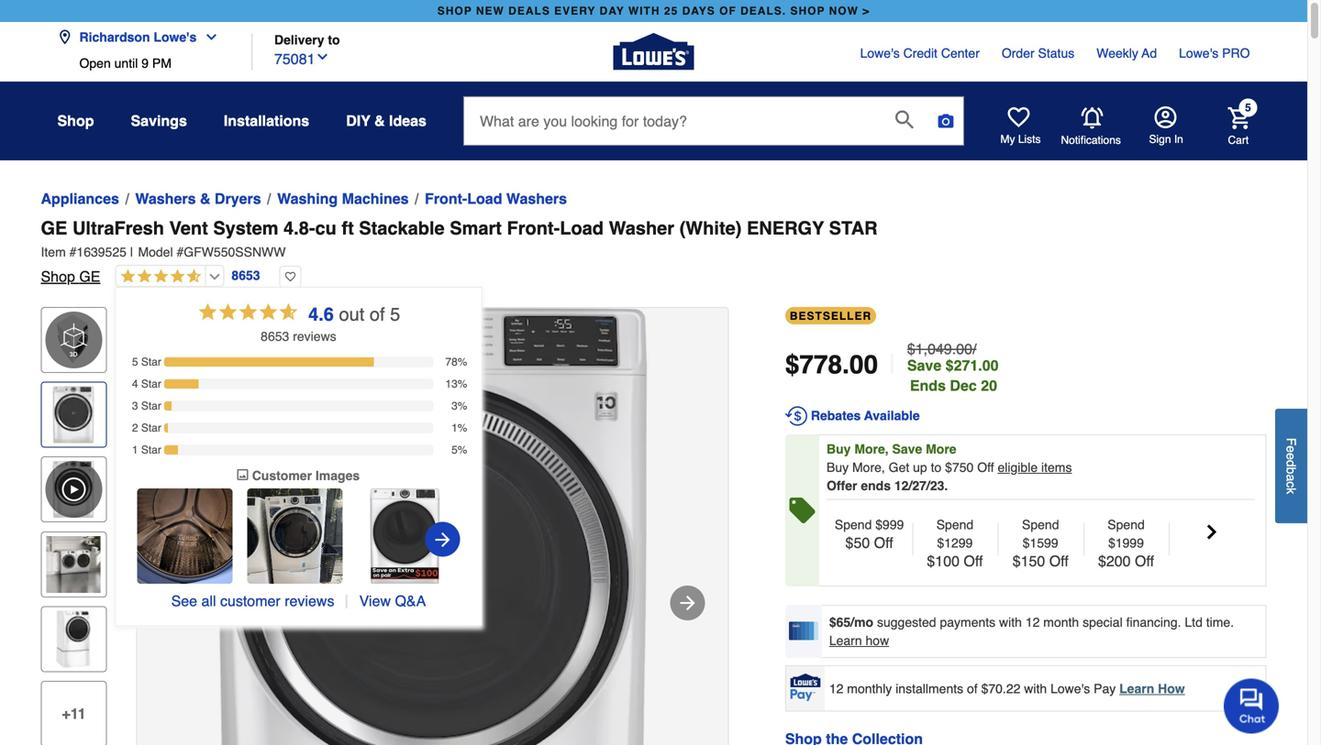 Task type: describe. For each thing, give the bounding box(es) containing it.
0 vertical spatial to
[[328, 33, 340, 47]]

lowe's home improvement cart image
[[1228, 107, 1250, 129]]

deals.
[[741, 5, 786, 17]]

my ge ultrafresh vent system washer image image
[[357, 526, 453, 544]]

all
[[201, 593, 216, 610]]

1 vertical spatial review
[[285, 593, 327, 610]]

save $271.00 ends dec 20
[[907, 357, 999, 395]]

star
[[829, 218, 878, 239]]

2 washers from the left
[[506, 190, 567, 207]]

open
[[79, 56, 111, 71]]

spend $1999 $200 off
[[1098, 518, 1154, 570]]

installments
[[896, 682, 963, 697]]

lists
[[1018, 133, 1041, 146]]

$65/mo suggested payments with 12 month special financing. ltd time. learn how
[[829, 616, 1234, 649]]

2 horizontal spatial |
[[889, 349, 896, 381]]

2 vertical spatial |
[[344, 592, 349, 613]]

how
[[866, 634, 889, 649]]

ge ultrafresh vent system 4.8-cu ft stackable smart front-load washer (white) energy star item # 1639525 | model # gfw550ssnww
[[41, 218, 878, 260]]

view q&a
[[359, 593, 426, 610]]

$70.22
[[981, 682, 1021, 697]]

1 uploaded image image from the left
[[137, 526, 233, 544]]

now
[[829, 5, 859, 17]]

richardson
[[79, 30, 150, 44]]

search image
[[895, 110, 914, 129]]

q&a
[[395, 593, 426, 610]]

2 shop from the left
[[790, 5, 825, 17]]

13%
[[445, 378, 467, 391]]

8653 for 8653
[[232, 269, 260, 283]]

view q&a button
[[358, 592, 427, 612]]

4.6
[[308, 304, 334, 325]]

front-load washers
[[425, 190, 567, 207]]

load inside ge ultrafresh vent system 4.8-cu ft stackable smart front-load washer (white) energy star item # 1639525 | model # gfw550ssnww
[[560, 218, 604, 239]]

see all customer review s
[[171, 593, 334, 610]]

b
[[1284, 467, 1299, 475]]

diy
[[346, 112, 370, 129]]

status
[[1038, 46, 1075, 61]]

>
[[863, 5, 870, 17]]

learn how link
[[1119, 682, 1185, 697]]

front- inside ge ultrafresh vent system 4.8-cu ft stackable smart front-load washer (white) energy star item # 1639525 | model # gfw550ssnww
[[507, 218, 560, 239]]

5 for 5
[[1245, 101, 1251, 114]]

chevron down image
[[197, 30, 219, 44]]

ad
[[1142, 46, 1157, 61]]

1
[[132, 444, 138, 457]]

more
[[926, 442, 957, 457]]

1 star
[[132, 444, 161, 457]]

notifications
[[1061, 134, 1121, 147]]

ft
[[342, 218, 354, 239]]

2 uploaded image image from the left
[[247, 526, 343, 544]]

star for 2 star
[[141, 422, 161, 435]]

payments
[[940, 616, 996, 630]]

more, for save
[[854, 442, 889, 457]]

buy more, save more
[[827, 442, 957, 457]]

4
[[132, 378, 138, 391]]

shop for shop ge
[[41, 268, 75, 285]]

sign in
[[1149, 133, 1183, 146]]

lowe's pro link
[[1179, 44, 1250, 62]]

heart outline image
[[279, 266, 301, 288]]

1 e from the top
[[1284, 446, 1299, 453]]

2 # from the left
[[177, 245, 184, 260]]

view
[[359, 593, 391, 610]]

3
[[132, 400, 138, 413]]

lowe's credit center link
[[860, 44, 980, 62]]

1 vertical spatial of
[[967, 682, 978, 697]]

ends
[[861, 479, 891, 494]]

spend $1299 $100 off
[[927, 518, 983, 570]]

how
[[1158, 682, 1185, 697]]

0 vertical spatial load
[[467, 190, 502, 207]]

lowes pay logo image
[[787, 674, 824, 702]]

off for $50 off
[[874, 535, 893, 552]]

$1,049.00
[[907, 341, 973, 358]]

shop new deals every day with 25 days of deals. shop now >
[[437, 5, 870, 17]]

rebates available
[[811, 409, 920, 424]]

spend for $50
[[835, 518, 872, 533]]

9
[[141, 56, 149, 71]]

0 horizontal spatial front-
[[425, 190, 467, 207]]

get
[[889, 461, 909, 475]]

installations button
[[224, 105, 309, 138]]

shop new deals every day with 25 days of deals. shop now > link
[[434, 0, 874, 22]]

see
[[171, 593, 197, 610]]

out
[[339, 304, 364, 325]]

20
[[981, 378, 997, 395]]

open until 9 pm
[[79, 56, 171, 71]]

off inside buy more, get up to $750 off eligible items offer ends 12/27/23.
[[977, 461, 994, 475]]

8653 review s
[[261, 329, 336, 344]]

pro
[[1222, 46, 1250, 61]]

0 vertical spatial review
[[293, 329, 330, 344]]

2 star
[[132, 422, 161, 435]]

shop button
[[57, 105, 94, 138]]

lowe's left credit
[[860, 46, 900, 61]]

$271.00
[[946, 357, 999, 374]]

8653 for 8653 review s
[[261, 329, 289, 344]]

d
[[1284, 460, 1299, 467]]

$
[[785, 350, 799, 380]]

k
[[1284, 488, 1299, 495]]

Search Query text field
[[464, 97, 881, 145]]

up
[[913, 461, 927, 475]]

1 washers from the left
[[135, 190, 196, 207]]

off for $100 off
[[964, 553, 983, 570]]

f e e d b a c k button
[[1275, 409, 1307, 524]]

weekly
[[1097, 46, 1138, 61]]

2
[[132, 422, 138, 435]]

day
[[600, 5, 624, 17]]

75081 button
[[274, 46, 330, 70]]

star for 1 star
[[141, 444, 161, 457]]

bestseller
[[790, 310, 872, 323]]

arrow left image
[[167, 593, 189, 615]]

buy for buy more, get up to $750 off eligible items offer ends 12/27/23.
[[827, 461, 849, 475]]

1 vertical spatial 5
[[390, 304, 400, 325]]

lowe's credit center
[[860, 46, 980, 61]]

smart
[[450, 218, 502, 239]]

washing
[[277, 190, 338, 207]]

photos image
[[237, 470, 248, 481]]

item number 1 6 3 9 5 2 5 and model number g f w 5 5 0 s s n w w element
[[41, 243, 1267, 261]]

$750
[[945, 461, 974, 475]]

+11 button
[[41, 682, 107, 746]]

$1599
[[1023, 536, 1058, 551]]

3%
[[451, 400, 467, 413]]

washing machines
[[277, 190, 409, 207]]

stackable
[[359, 218, 445, 239]]

$ 778 . 00
[[785, 350, 878, 380]]



Task type: locate. For each thing, give the bounding box(es) containing it.
shop down item
[[41, 268, 75, 285]]

78%
[[445, 356, 467, 369]]

$1,049.00 /
[[907, 341, 977, 358]]

sign
[[1149, 133, 1171, 146]]

washers
[[135, 190, 196, 207], [506, 190, 567, 207]]

| inside ge ultrafresh vent system 4.8-cu ft stackable smart front-load washer (white) energy star item # 1639525 | model # gfw550ssnww
[[130, 245, 133, 260]]

| left model
[[130, 245, 133, 260]]

1 horizontal spatial learn
[[1119, 682, 1154, 697]]

customer
[[220, 593, 281, 610]]

month
[[1043, 616, 1079, 630]]

lowe's left pay
[[1051, 682, 1090, 697]]

0 horizontal spatial of
[[370, 304, 385, 325]]

0 horizontal spatial learn
[[829, 634, 862, 649]]

1 horizontal spatial |
[[344, 592, 349, 613]]

0 horizontal spatial load
[[467, 190, 502, 207]]

of left $70.22 at the bottom right of page
[[967, 682, 978, 697]]

washers up ge ultrafresh vent system 4.8-cu ft stackable smart front-load washer (white) energy star item # 1639525 | model # gfw550ssnww
[[506, 190, 567, 207]]

with right payments
[[999, 616, 1022, 630]]

1 vertical spatial with
[[1024, 682, 1047, 697]]

spend for $200
[[1108, 518, 1145, 533]]

star for 5 star
[[141, 356, 161, 369]]

buy up offer
[[827, 461, 849, 475]]

1 vertical spatial 12
[[829, 682, 844, 697]]

spend up $50
[[835, 518, 872, 533]]

my
[[1001, 133, 1015, 146]]

off for $200 off
[[1135, 553, 1154, 570]]

e up the d
[[1284, 446, 1299, 453]]

0 horizontal spatial uploaded image image
[[137, 526, 233, 544]]

with
[[999, 616, 1022, 630], [1024, 682, 1047, 697]]

lowe's home improvement logo image
[[613, 11, 694, 92]]

customer images
[[252, 469, 360, 484]]

location image
[[57, 30, 72, 44]]

0 vertical spatial learn
[[829, 634, 862, 649]]

0 horizontal spatial &
[[200, 190, 211, 207]]

spend for $150
[[1022, 518, 1059, 533]]

front- down front-load washers link
[[507, 218, 560, 239]]

4 star
[[132, 378, 161, 391]]

spend
[[835, 518, 872, 533], [936, 518, 974, 533], [1022, 518, 1059, 533], [1108, 518, 1145, 533]]

4.6 stars image down model
[[116, 269, 201, 286]]

1 vertical spatial load
[[560, 218, 604, 239]]

0 vertical spatial save
[[907, 357, 942, 374]]

shop down open
[[57, 112, 94, 129]]

off
[[977, 461, 994, 475], [874, 535, 893, 552], [964, 553, 983, 570], [1049, 553, 1069, 570], [1135, 553, 1154, 570]]

uploaded image image
[[137, 526, 233, 544], [247, 526, 343, 544]]

0 horizontal spatial 8653
[[232, 269, 260, 283]]

gfw550ssnww
[[184, 245, 286, 260]]

pay
[[1094, 682, 1116, 697]]

item
[[41, 245, 66, 260]]

& left dryers
[[200, 190, 211, 207]]

off inside spend $999 $50 off
[[874, 535, 893, 552]]

1 star from the top
[[141, 356, 161, 369]]

1 vertical spatial 8653
[[261, 329, 289, 344]]

&
[[374, 112, 385, 129], [200, 190, 211, 207]]

delivery to
[[274, 33, 340, 47]]

load up smart
[[467, 190, 502, 207]]

| right 00
[[889, 349, 896, 381]]

to inside buy more, get up to $750 off eligible items offer ends 12/27/23.
[[931, 461, 942, 475]]

None search field
[[463, 96, 964, 161]]

1 vertical spatial save
[[892, 442, 922, 457]]

ge up item
[[41, 218, 67, 239]]

rebates
[[811, 409, 861, 424]]

cu
[[315, 218, 337, 239]]

4.8-
[[284, 218, 315, 239]]

delivery
[[274, 33, 324, 47]]

off right $750
[[977, 461, 994, 475]]

1 vertical spatial ge
[[79, 268, 100, 285]]

5 star from the top
[[141, 444, 161, 457]]

3 star from the top
[[141, 400, 161, 413]]

1 buy from the top
[[827, 442, 851, 457]]

2 spend from the left
[[936, 518, 974, 533]]

to right up
[[931, 461, 942, 475]]

uploaded image image down "customer images"
[[247, 526, 343, 544]]

washers up vent
[[135, 190, 196, 207]]

off down $1999
[[1135, 553, 1154, 570]]

1 horizontal spatial of
[[967, 682, 978, 697]]

uploaded image image up see
[[137, 526, 233, 544]]

shop left new
[[437, 5, 472, 17]]

1 vertical spatial buy
[[827, 461, 849, 475]]

weekly ad link
[[1097, 44, 1157, 62]]

5 for 5 star
[[132, 356, 138, 369]]

buy
[[827, 442, 851, 457], [827, 461, 849, 475]]

with
[[628, 5, 660, 17]]

5 up 4
[[132, 356, 138, 369]]

1 horizontal spatial shop
[[790, 5, 825, 17]]

1 horizontal spatial load
[[560, 218, 604, 239]]

& for washers
[[200, 190, 211, 207]]

1 horizontal spatial 5
[[390, 304, 400, 325]]

shop
[[57, 112, 94, 129], [41, 268, 75, 285]]

shop for shop
[[57, 112, 94, 129]]

diy & ideas button
[[346, 105, 427, 138]]

more,
[[854, 442, 889, 457], [852, 461, 885, 475]]

off inside spend $1999 $200 off
[[1135, 553, 1154, 570]]

2 star from the top
[[141, 378, 161, 391]]

save inside the save $271.00 ends dec 20
[[907, 357, 942, 374]]

with inside '$65/mo suggested payments with 12 month special financing. ltd time. learn how'
[[999, 616, 1022, 630]]

4.6 stars image down "heart outline" image
[[197, 302, 300, 323]]

ge  #gfw550ssnww - thumbnail image
[[45, 387, 102, 444]]

0 vertical spatial &
[[374, 112, 385, 129]]

off down $1599
[[1049, 553, 1069, 570]]

star for 3 star
[[141, 400, 161, 413]]

$50
[[845, 535, 870, 552]]

(white)
[[680, 218, 742, 239]]

learn inside '$65/mo suggested payments with 12 month special financing. ltd time. learn how'
[[829, 634, 862, 649]]

save up 'get'
[[892, 442, 922, 457]]

0 horizontal spatial shop
[[437, 5, 472, 17]]

more, up ends
[[852, 461, 885, 475]]

spend inside spend $1299 $100 off
[[936, 518, 974, 533]]

& inside "button"
[[374, 112, 385, 129]]

more, for get
[[852, 461, 885, 475]]

0 horizontal spatial with
[[999, 616, 1022, 630]]

more, inside buy more, get up to $750 off eligible items offer ends 12/27/23.
[[852, 461, 885, 475]]

s left the view
[[327, 593, 334, 610]]

0 vertical spatial of
[[370, 304, 385, 325]]

1 horizontal spatial 8653
[[261, 329, 289, 344]]

2 horizontal spatial 5
[[1245, 101, 1251, 114]]

1 horizontal spatial &
[[374, 112, 385, 129]]

buy down the rebates on the bottom right
[[827, 442, 851, 457]]

buy inside buy more, get up to $750 off eligible items offer ends 12/27/23.
[[827, 461, 849, 475]]

$200
[[1098, 553, 1131, 570]]

1 horizontal spatial with
[[1024, 682, 1047, 697]]

lowe's up pm
[[154, 30, 197, 44]]

spend inside spend $1599 $150 off
[[1022, 518, 1059, 533]]

# right model
[[177, 245, 184, 260]]

1 vertical spatial s
[[327, 593, 334, 610]]

0 vertical spatial more,
[[854, 442, 889, 457]]

spend up $1599
[[1022, 518, 1059, 533]]

$65/mo
[[829, 616, 874, 630]]

spend up $1299
[[936, 518, 974, 533]]

1 vertical spatial to
[[931, 461, 942, 475]]

shop left 'now'
[[790, 5, 825, 17]]

0 vertical spatial |
[[130, 245, 133, 260]]

items
[[1041, 461, 1072, 475]]

lowe's inside button
[[154, 30, 197, 44]]

until
[[114, 56, 138, 71]]

washer
[[609, 218, 674, 239]]

shop
[[437, 5, 472, 17], [790, 5, 825, 17]]

ge  #gfw550ssnww - thumbnail3 image
[[45, 611, 102, 668]]

chat invite button image
[[1224, 678, 1280, 734]]

star right 3
[[141, 400, 161, 413]]

review down 4.6
[[293, 329, 330, 344]]

star right 4
[[141, 378, 161, 391]]

order status link
[[1002, 44, 1075, 62]]

1 vertical spatial front-
[[507, 218, 560, 239]]

12
[[1026, 616, 1040, 630], [829, 682, 844, 697]]

new
[[476, 5, 504, 17]]

0 horizontal spatial to
[[328, 33, 340, 47]]

dec
[[950, 378, 977, 395]]

star right 1
[[141, 444, 161, 457]]

off inside spend $1599 $150 off
[[1049, 553, 1069, 570]]

machines
[[342, 190, 409, 207]]

lowe's home improvement account image
[[1155, 106, 1177, 128]]

5 up cart
[[1245, 101, 1251, 114]]

12/27/23.
[[894, 479, 948, 494]]

1 spend from the left
[[835, 518, 872, 533]]

12 inside '$65/mo suggested payments with 12 month special financing. ltd time. learn how'
[[1026, 616, 1040, 630]]

spend inside spend $999 $50 off
[[835, 518, 872, 533]]

0 horizontal spatial 12
[[829, 682, 844, 697]]

1%
[[451, 422, 467, 435]]

front-
[[425, 190, 467, 207], [507, 218, 560, 239]]

more, down the rebates available
[[854, 442, 889, 457]]

order
[[1002, 46, 1035, 61]]

star up 4 star
[[141, 356, 161, 369]]

star for 4 star
[[141, 378, 161, 391]]

ge  #gfw550ssnww image
[[137, 308, 728, 746]]

1 # from the left
[[69, 245, 77, 260]]

0 vertical spatial shop
[[57, 112, 94, 129]]

spend up $1999
[[1108, 518, 1145, 533]]

lowe's left "pro"
[[1179, 46, 1219, 61]]

1 horizontal spatial 12
[[1026, 616, 1040, 630]]

buy more, get up to $750 off eligible items offer ends 12/27/23.
[[827, 461, 1072, 494]]

ge inside ge ultrafresh vent system 4.8-cu ft stackable smart front-load washer (white) energy star item # 1639525 | model # gfw550ssnww
[[41, 218, 67, 239]]

2 vertical spatial 5
[[132, 356, 138, 369]]

front- up smart
[[425, 190, 467, 207]]

75081
[[274, 50, 315, 67]]

offer
[[827, 479, 857, 494]]

2 buy from the top
[[827, 461, 849, 475]]

chevron right image
[[1201, 522, 1223, 544]]

0 vertical spatial front-
[[425, 190, 467, 207]]

washers & dryers
[[135, 190, 261, 207]]

buy for buy more, save more
[[827, 442, 851, 457]]

1 vertical spatial |
[[889, 349, 896, 381]]

monthly
[[847, 682, 892, 697]]

0 vertical spatial ge
[[41, 218, 67, 239]]

& for diy
[[374, 112, 385, 129]]

8653
[[232, 269, 260, 283], [261, 329, 289, 344]]

1 vertical spatial learn
[[1119, 682, 1154, 697]]

1 vertical spatial &
[[200, 190, 211, 207]]

arrow right image
[[677, 593, 699, 615]]

ends
[[910, 378, 946, 395]]

$100
[[927, 553, 960, 570]]

4 spend from the left
[[1108, 518, 1145, 533]]

star
[[141, 356, 161, 369], [141, 378, 161, 391], [141, 400, 161, 413], [141, 422, 161, 435], [141, 444, 161, 457]]

5 right out
[[390, 304, 400, 325]]

e up the b
[[1284, 453, 1299, 460]]

$1999
[[1108, 536, 1144, 551]]

to
[[328, 33, 340, 47], [931, 461, 942, 475]]

1 horizontal spatial #
[[177, 245, 184, 260]]

8653 down "heart outline" image
[[261, 329, 289, 344]]

0 vertical spatial with
[[999, 616, 1022, 630]]

savings button
[[131, 105, 187, 138]]

f e e d b a c k
[[1284, 438, 1299, 495]]

off inside spend $1299 $100 off
[[964, 553, 983, 570]]

lowe's
[[154, 30, 197, 44], [860, 46, 900, 61], [1179, 46, 1219, 61], [1051, 682, 1090, 697]]

to up chevron down icon
[[328, 33, 340, 47]]

tag filled image
[[789, 498, 815, 524]]

load
[[467, 190, 502, 207], [560, 218, 604, 239]]

spend inside spend $1999 $200 off
[[1108, 518, 1145, 533]]

1 horizontal spatial ge
[[79, 268, 100, 285]]

days
[[682, 5, 715, 17]]

12 right lowes pay logo
[[829, 682, 844, 697]]

special
[[1083, 616, 1123, 630]]

camera image
[[937, 112, 955, 130]]

0 vertical spatial 4.6 stars image
[[116, 269, 201, 286]]

0 horizontal spatial #
[[69, 245, 77, 260]]

learn right pay
[[1119, 682, 1154, 697]]

learn how button
[[829, 632, 889, 650]]

chevron down image
[[315, 50, 330, 64]]

lowe's home improvement lists image
[[1008, 106, 1030, 128]]

1 horizontal spatial to
[[931, 461, 942, 475]]

0 vertical spatial s
[[330, 329, 336, 344]]

off for $150 off
[[1049, 553, 1069, 570]]

2 e from the top
[[1284, 453, 1299, 460]]

images
[[316, 469, 360, 484]]

eligible
[[998, 461, 1038, 475]]

review
[[293, 329, 330, 344], [285, 593, 327, 610]]

0 vertical spatial 8653
[[232, 269, 260, 283]]

1 vertical spatial more,
[[852, 461, 885, 475]]

with right $70.22 at the bottom right of page
[[1024, 682, 1047, 697]]

off down $999
[[874, 535, 893, 552]]

0 horizontal spatial washers
[[135, 190, 196, 207]]

load left washer
[[560, 218, 604, 239]]

0 vertical spatial 5
[[1245, 101, 1251, 114]]

off down $1299
[[964, 553, 983, 570]]

lowe's home improvement notification center image
[[1081, 107, 1103, 129]]

1 horizontal spatial washers
[[506, 190, 567, 207]]

0 vertical spatial buy
[[827, 442, 851, 457]]

+11
[[62, 706, 86, 723]]

& right diy
[[374, 112, 385, 129]]

ge
[[41, 218, 67, 239], [79, 268, 100, 285]]

3 spend from the left
[[1022, 518, 1059, 533]]

suggested
[[877, 616, 936, 630]]

front-load washers link
[[425, 188, 567, 210]]

available
[[864, 409, 920, 424]]

# right item
[[69, 245, 77, 260]]

1 horizontal spatial uploaded image image
[[247, 526, 343, 544]]

of right out
[[370, 304, 385, 325]]

save up ends
[[907, 357, 942, 374]]

star right 2
[[141, 422, 161, 435]]

5%
[[451, 444, 467, 457]]

ge  #gfw550ssnww - thumbnail2 image
[[45, 537, 102, 593]]

0 horizontal spatial |
[[130, 245, 133, 260]]

energy
[[747, 218, 824, 239]]

8653 down gfw550ssnww
[[232, 269, 260, 283]]

s down 4.6
[[330, 329, 336, 344]]

| left the view
[[344, 592, 349, 613]]

1 shop from the left
[[437, 5, 472, 17]]

1 vertical spatial shop
[[41, 268, 75, 285]]

4.6 out of 5
[[308, 304, 400, 325]]

review right customer
[[285, 593, 327, 610]]

spend for $100
[[936, 518, 974, 533]]

1 horizontal spatial front-
[[507, 218, 560, 239]]

4 star from the top
[[141, 422, 161, 435]]

installations
[[224, 112, 309, 129]]

0 vertical spatial 12
[[1026, 616, 1040, 630]]

ltd
[[1185, 616, 1203, 630]]

12 left month
[[1026, 616, 1040, 630]]

in
[[1174, 133, 1183, 146]]

$999
[[875, 518, 904, 533]]

f
[[1284, 438, 1299, 446]]

0 horizontal spatial ge
[[41, 218, 67, 239]]

0 horizontal spatial 5
[[132, 356, 138, 369]]

learn down $65/mo
[[829, 634, 862, 649]]

ge down 1639525
[[79, 268, 100, 285]]

c
[[1284, 482, 1299, 488]]

4.6 stars image
[[116, 269, 201, 286], [197, 302, 300, 323]]

vent
[[169, 218, 208, 239]]

1 vertical spatial 4.6 stars image
[[197, 302, 300, 323]]

customer
[[252, 469, 312, 484]]



Task type: vqa. For each thing, say whether or not it's contained in the screenshot.


